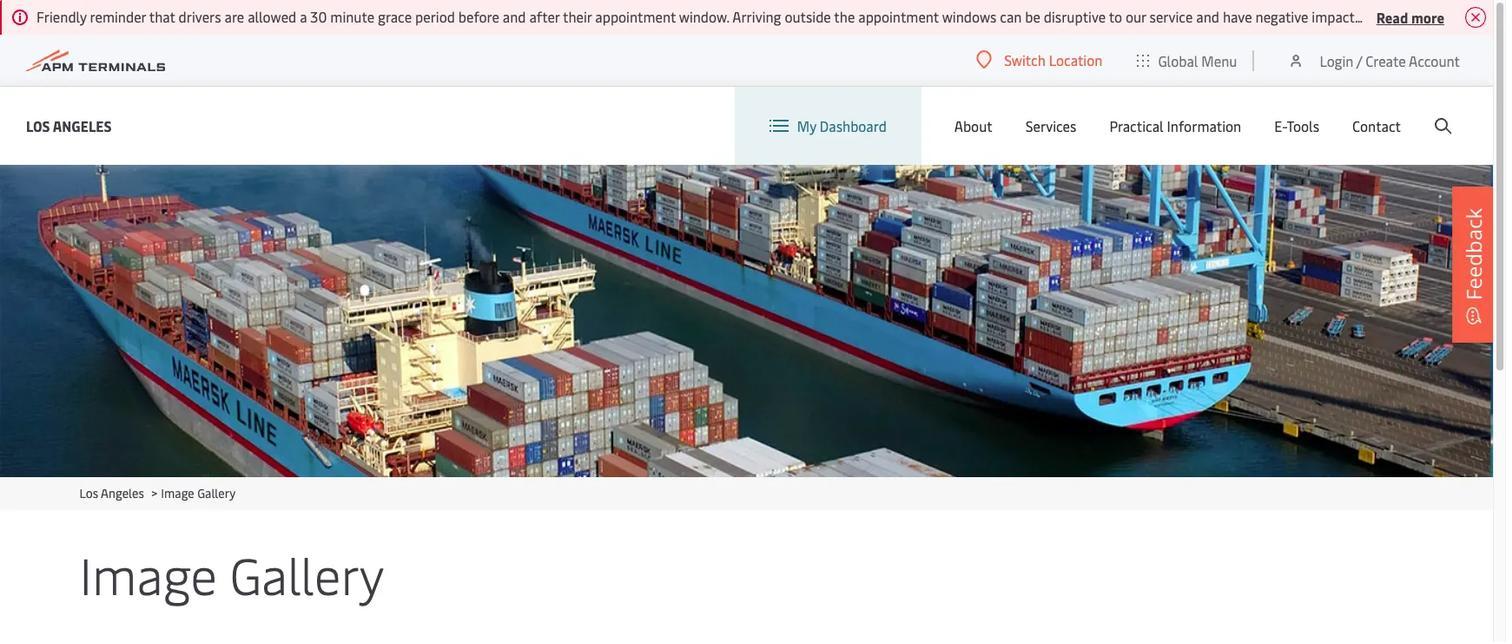 Task type: vqa. For each thing, say whether or not it's contained in the screenshot.
Los Angeles > Image Gallery
yes



Task type: locate. For each thing, give the bounding box(es) containing it.
drivers right on
[[1384, 7, 1427, 26]]

image
[[161, 486, 194, 502], [80, 540, 217, 609]]

angeles
[[53, 116, 112, 135], [101, 486, 144, 502]]

can
[[1000, 7, 1022, 26]]

1 horizontal spatial and
[[1197, 7, 1220, 26]]

1 vertical spatial image
[[80, 540, 217, 609]]

30
[[311, 7, 327, 26]]

1 horizontal spatial drivers
[[1384, 7, 1427, 26]]

read more button
[[1377, 6, 1445, 28]]

allowed
[[248, 7, 297, 26]]

gallery
[[197, 486, 236, 502], [230, 540, 384, 609]]

global
[[1159, 51, 1199, 70]]

negative
[[1256, 7, 1309, 26]]

after
[[530, 7, 560, 26]]

and left after
[[503, 7, 526, 26]]

o
[[1499, 7, 1507, 26]]

los angeles link
[[26, 115, 112, 137], [80, 486, 144, 502]]

my dashboard
[[797, 116, 887, 136]]

period
[[415, 7, 455, 26]]

global menu button
[[1120, 34, 1255, 86]]

about
[[955, 116, 993, 136]]

about button
[[955, 87, 993, 165]]

appointment right the
[[859, 7, 939, 26]]

1 vertical spatial los
[[80, 486, 98, 502]]

0 vertical spatial los
[[26, 116, 50, 135]]

reminder
[[90, 7, 146, 26]]

los angeles > image gallery
[[80, 486, 236, 502]]

image down >
[[80, 540, 217, 609]]

/
[[1357, 51, 1363, 70]]

and
[[503, 7, 526, 26], [1197, 7, 1220, 26]]

drivers left are
[[179, 7, 221, 26]]

1 horizontal spatial los
[[80, 486, 98, 502]]

e-tools button
[[1275, 87, 1320, 165]]

image gallery
[[80, 540, 384, 609]]

grace
[[378, 7, 412, 26]]

0 horizontal spatial and
[[503, 7, 526, 26]]

2 and from the left
[[1197, 7, 1220, 26]]

account
[[1409, 51, 1461, 70]]

read
[[1377, 7, 1409, 27]]

angeles for los angeles > image gallery
[[101, 486, 144, 502]]

arrive
[[1460, 7, 1495, 26]]

1 vertical spatial los angeles link
[[80, 486, 144, 502]]

feedback button
[[1453, 187, 1496, 343]]

drivers
[[179, 7, 221, 26], [1384, 7, 1427, 26]]

the
[[834, 7, 855, 26]]

1 horizontal spatial appointment
[[859, 7, 939, 26]]

window.
[[679, 7, 730, 26]]

los for los angeles
[[26, 116, 50, 135]]

0 horizontal spatial los
[[26, 116, 50, 135]]

my
[[797, 116, 817, 136]]

feedback
[[1460, 208, 1488, 301]]

switch location button
[[977, 50, 1103, 70]]

angeles for los angeles
[[53, 116, 112, 135]]

0 horizontal spatial drivers
[[179, 7, 221, 26]]

appointment right their
[[595, 7, 676, 26]]

friendly reminder that drivers are allowed a 30 minute grace period before and after their appointment window. arriving outside the appointment windows can be disruptive to our service and have negative impacts on drivers who arrive o
[[36, 7, 1507, 26]]

0 vertical spatial angeles
[[53, 116, 112, 135]]

practical information
[[1110, 116, 1242, 136]]

contact button
[[1353, 87, 1402, 165]]

and left the have
[[1197, 7, 1220, 26]]

who
[[1430, 7, 1456, 26]]

0 horizontal spatial appointment
[[595, 7, 676, 26]]

e-
[[1275, 116, 1287, 136]]

practical
[[1110, 116, 1164, 136]]

login / create account
[[1320, 51, 1461, 70]]

image right >
[[161, 486, 194, 502]]

1 vertical spatial angeles
[[101, 486, 144, 502]]

services button
[[1026, 87, 1077, 165]]

los
[[26, 116, 50, 135], [80, 486, 98, 502]]

have
[[1223, 7, 1253, 26]]

on
[[1365, 7, 1381, 26]]

appointment
[[595, 7, 676, 26], [859, 7, 939, 26]]

my dashboard button
[[770, 87, 887, 165]]

los angeles
[[26, 116, 112, 135]]

read more
[[1377, 7, 1445, 27]]



Task type: describe. For each thing, give the bounding box(es) containing it.
e-tools
[[1275, 116, 1320, 136]]

minute
[[330, 7, 375, 26]]

tools
[[1287, 116, 1320, 136]]

practical information button
[[1110, 87, 1242, 165]]

2 appointment from the left
[[859, 7, 939, 26]]

a
[[300, 7, 307, 26]]

services
[[1026, 116, 1077, 136]]

1 vertical spatial gallery
[[230, 540, 384, 609]]

switch location
[[1005, 50, 1103, 70]]

los angeles pier 400 image
[[0, 165, 1494, 478]]

that
[[149, 7, 175, 26]]

create
[[1366, 51, 1406, 70]]

impacts
[[1312, 7, 1362, 26]]

to
[[1109, 7, 1123, 26]]

service
[[1150, 7, 1193, 26]]

0 vertical spatial los angeles link
[[26, 115, 112, 137]]

close alert image
[[1466, 7, 1487, 28]]

menu
[[1202, 51, 1238, 70]]

our
[[1126, 7, 1147, 26]]

be
[[1026, 7, 1041, 26]]

disruptive
[[1044, 7, 1106, 26]]

their
[[563, 7, 592, 26]]

>
[[151, 486, 158, 502]]

global menu
[[1159, 51, 1238, 70]]

arriving
[[733, 7, 782, 26]]

1 and from the left
[[503, 7, 526, 26]]

windows
[[942, 7, 997, 26]]

outside
[[785, 7, 831, 26]]

location
[[1049, 50, 1103, 70]]

0 vertical spatial image
[[161, 486, 194, 502]]

los for los angeles > image gallery
[[80, 486, 98, 502]]

dashboard
[[820, 116, 887, 136]]

contact
[[1353, 116, 1402, 136]]

information
[[1167, 116, 1242, 136]]

more
[[1412, 7, 1445, 27]]

are
[[225, 7, 244, 26]]

1 drivers from the left
[[179, 7, 221, 26]]

switch
[[1005, 50, 1046, 70]]

login / create account link
[[1288, 35, 1461, 86]]

before
[[459, 7, 500, 26]]

2 drivers from the left
[[1384, 7, 1427, 26]]

login
[[1320, 51, 1354, 70]]

0 vertical spatial gallery
[[197, 486, 236, 502]]

1 appointment from the left
[[595, 7, 676, 26]]

friendly
[[36, 7, 87, 26]]



